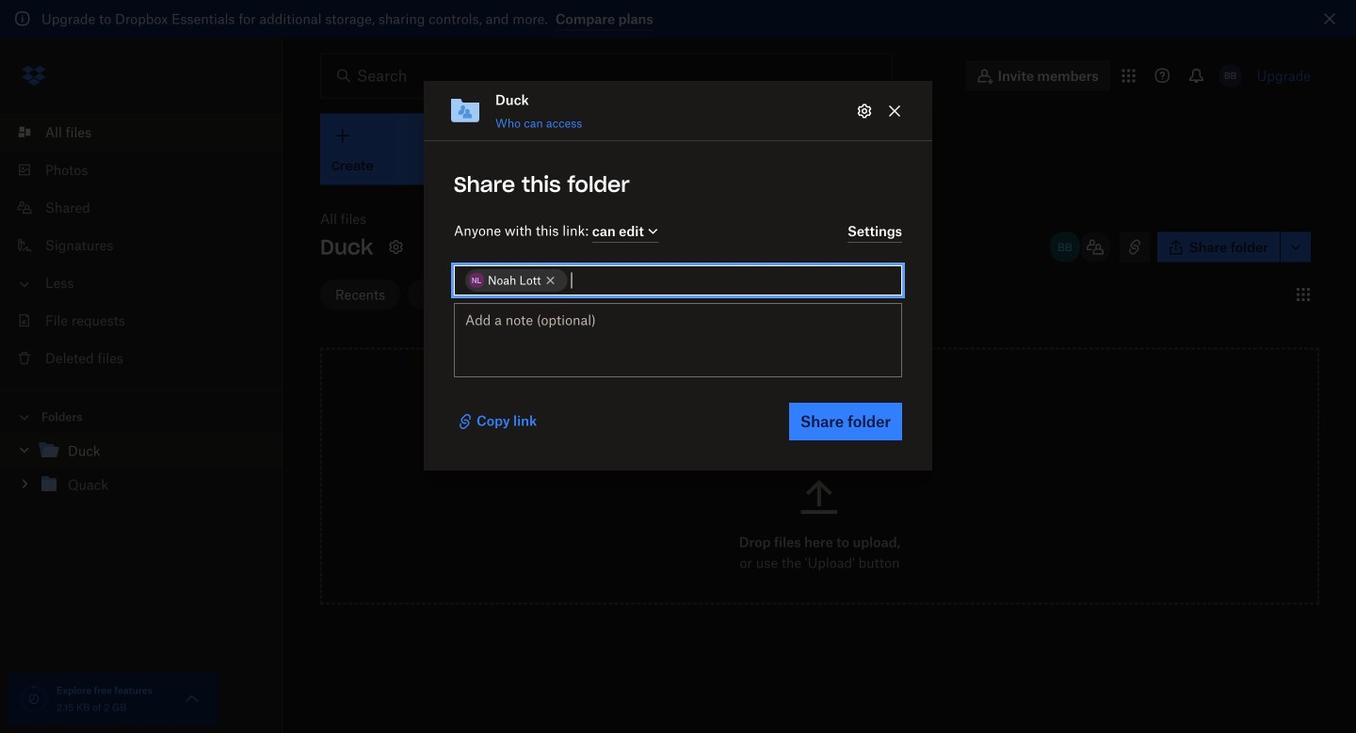 Task type: vqa. For each thing, say whether or not it's contained in the screenshot.
Create folder "Create"
no



Task type: locate. For each thing, give the bounding box(es) containing it.
list item
[[0, 113, 283, 151]]

group
[[0, 430, 283, 516]]

Add a note (optional) text field
[[454, 303, 902, 378]]

None field
[[0, 0, 138, 21]]

list
[[0, 102, 283, 390]]

None text field
[[571, 270, 891, 291]]

alert
[[0, 0, 1356, 38]]



Task type: describe. For each thing, give the bounding box(es) containing it.
none text field inside sharing modal dialog
[[571, 270, 891, 291]]

less image
[[15, 275, 34, 294]]

dropbox image
[[15, 57, 53, 95]]

sharing modal dialog
[[424, 81, 932, 621]]



